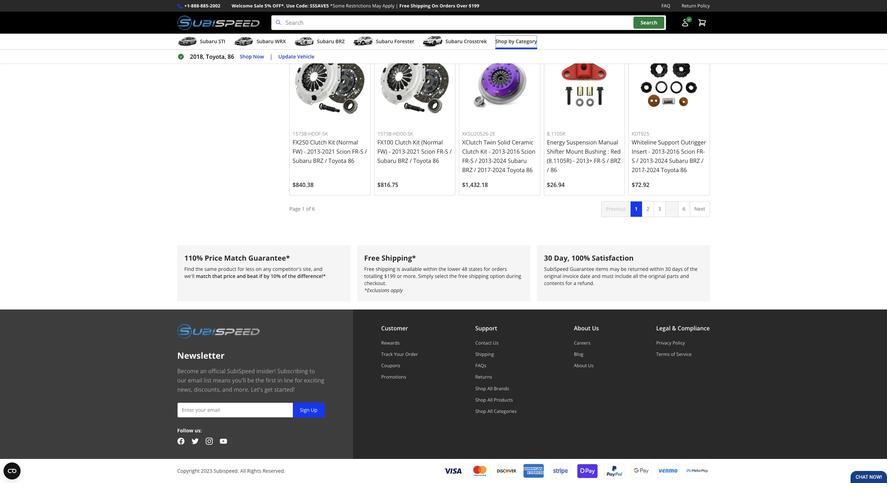 Task type: vqa. For each thing, say whether or not it's contained in the screenshot.
"KDT925 Whiteline Support Outrigger Insert - 2013-2016 Scion FR- S / 2013-2024 Subaru BRZ / 2017-2024 Toyota 86"
yes



Task type: locate. For each thing, give the bounding box(es) containing it.
update vehicle button
[[278, 53, 314, 61]]

brz inside subaru brz dropdown button
[[335, 38, 345, 45]]

6
[[312, 206, 315, 212], [683, 206, 686, 212]]

scion inside xksu20526-2e xclutch twin solid ceramic clutch kit - 2013-2016 scion fr-s / 2013-2024 subaru brz / 2017-2024 toyota 86
[[521, 148, 535, 156]]

us down 'blog' link
[[588, 362, 594, 369]]

subispeed logo image up newsletter
[[177, 324, 260, 338]]

0 vertical spatial subispeed logo image
[[177, 15, 260, 30]]

2016 inside xksu20526-2e xclutch twin solid ceramic clutch kit - 2013-2016 scion fr-s / 2013-2024 subaru brz / 2017-2024 toyota 86
[[507, 148, 520, 156]]

compliance
[[678, 324, 710, 332]]

more. inside the free shipping* free shipping is available within the lower 48 states for orders totalling $199 or more. simply select the free shipping option during checkout. *exclusions apply
[[403, 273, 417, 279]]

whiteline support outrigger insert - 2013-2016 scion fr-s / 2013-2024 subaru brz / 2017-2024 toyota 86 image
[[632, 46, 707, 121]]

$698.00
[[547, 25, 568, 33]]

1 vertical spatial policy
[[673, 339, 685, 346]]

shoppay image
[[577, 463, 598, 479]]

2021 down hd0f-
[[322, 148, 335, 156]]

brz down hd00-
[[398, 157, 408, 165]]

2 6 from the left
[[683, 206, 686, 212]]

2021 for fx250
[[322, 148, 335, 156]]

visa image
[[442, 463, 463, 478]]

day,
[[554, 253, 570, 263]]

$72.92
[[632, 181, 650, 189]]

2 vertical spatial free
[[364, 265, 374, 272]]

1 horizontal spatial fw)
[[377, 148, 387, 156]]

1 vertical spatial about
[[574, 362, 587, 369]]

kit down twin
[[480, 148, 487, 156]]

less
[[246, 265, 254, 272]]

subaru inside 15738-hd00-sk fx100 clutch kit (normal fw) - 2013-2021 scion fr-s / subaru brz / toyota 86
[[377, 157, 396, 165]]

1 horizontal spatial 6
[[683, 206, 686, 212]]

0 horizontal spatial original
[[544, 273, 561, 279]]

0 horizontal spatial 15738-
[[293, 130, 308, 137]]

by
[[509, 38, 514, 45], [264, 273, 269, 279]]

option
[[490, 273, 505, 279]]

0 horizontal spatial fw)
[[293, 148, 302, 156]]

for inside 'find the same product for less on any competitor's site, and we'll'
[[238, 265, 244, 272]]

toyota inside 15738-hd00-sk fx100 clutch kit (normal fw) - 2013-2021 scion fr-s / subaru brz / toyota 86
[[413, 157, 431, 165]]

1 fw) from the left
[[293, 148, 302, 156]]

1 horizontal spatial policy
[[697, 2, 710, 9]]

- for fx100
[[389, 148, 391, 156]]

0 horizontal spatial support
[[475, 324, 497, 332]]

1 horizontal spatial original
[[648, 273, 666, 279]]

s
[[360, 148, 363, 156], [445, 148, 448, 156], [470, 157, 474, 165], [602, 157, 605, 165], [632, 157, 635, 165]]

become an official subispeed insider! subscribing to our email list means you'll be the first in line for exciting news, discounts, and more. let's get started!
[[177, 367, 324, 393]]

sk for fx100
[[407, 130, 413, 137]]

for right line
[[295, 376, 303, 384]]

toyota,
[[206, 53, 226, 61]]

2 subispeed logo image from the top
[[177, 324, 260, 338]]

0 horizontal spatial 6
[[312, 206, 315, 212]]

(normal for fx100 clutch kit (normal fw) - 2013-2021 scion fr-s / subaru brz / toyota 86
[[421, 139, 443, 146]]

1 horizontal spatial shipping
[[469, 273, 489, 279]]

1 horizontal spatial 2016
[[667, 148, 680, 156]]

follow us:
[[177, 427, 202, 434]]

1 horizontal spatial 2017-
[[632, 166, 647, 174]]

fr- inside xksu20526-2e xclutch twin solid ceramic clutch kit - 2013-2016 scion fr-s / 2013-2024 subaru brz / 2017-2024 toyota 86
[[462, 157, 470, 165]]

3 button
[[654, 201, 666, 217]]

be up the let's
[[247, 376, 254, 384]]

us up careers link
[[592, 324, 599, 332]]

$199 left or
[[384, 273, 396, 279]]

be up include
[[621, 265, 627, 272]]

careers
[[574, 339, 591, 346]]

s inside 15738-hd00-sk fx100 clutch kit (normal fw) - 2013-2021 scion fr-s / subaru brz / toyota 86
[[445, 148, 448, 156]]

0 horizontal spatial within
[[423, 265, 437, 272]]

1 vertical spatial be
[[247, 376, 254, 384]]

0 vertical spatial about us
[[574, 324, 599, 332]]

orders
[[492, 265, 507, 272]]

brz down red
[[610, 157, 621, 165]]

0 vertical spatial about
[[574, 324, 591, 332]]

2
[[647, 206, 649, 212]]

2 (normal from the left
[[421, 139, 443, 146]]

policy up terms of service link
[[673, 339, 685, 346]]

- inside xksu20526-2e xclutch twin solid ceramic clutch kit - 2013-2016 scion fr-s / 2013-2024 subaru brz / 2017-2024 toyota 86
[[489, 148, 491, 156]]

exciting
[[304, 376, 324, 384]]

scion inside 15738-hd0f-sk fx250 clutch kit (normal fw) - 2013-2021 scion fr-s / subaru brz / toyota 86
[[336, 148, 351, 156]]

2021 inside 15738-hd00-sk fx100 clutch kit (normal fw) - 2013-2021 scion fr-s / subaru brz / toyota 86
[[407, 148, 420, 156]]

s inside xksu20526-2e xclutch twin solid ceramic clutch kit - 2013-2016 scion fr-s / 2013-2024 subaru brz / 2017-2024 toyota 86
[[470, 157, 474, 165]]

available
[[402, 265, 422, 272]]

1 vertical spatial subispeed logo image
[[177, 324, 260, 338]]

0 horizontal spatial 30
[[544, 253, 552, 263]]

all for brands
[[487, 385, 493, 392]]

for right states
[[484, 265, 490, 272]]

15738- inside 15738-hd00-sk fx100 clutch kit (normal fw) - 2013-2021 scion fr-s / subaru brz / toyota 86
[[377, 130, 393, 137]]

fw) inside 15738-hd0f-sk fx250 clutch kit (normal fw) - 2013-2021 scion fr-s / subaru brz / toyota 86
[[293, 148, 302, 156]]

the down competitor's
[[288, 273, 296, 279]]

- right insert
[[649, 148, 650, 156]]

fw)
[[293, 148, 302, 156], [377, 148, 387, 156]]

subaru down the '$38.22' at the top left of the page
[[376, 38, 393, 45]]

search input field
[[271, 15, 666, 30]]

welcome
[[232, 2, 253, 9]]

0 horizontal spatial kit
[[328, 139, 335, 146]]

1 vertical spatial |
[[270, 53, 273, 61]]

2013- down fx100 at the top of the page
[[392, 148, 407, 156]]

0 vertical spatial by
[[509, 38, 514, 45]]

885-
[[200, 2, 210, 9]]

within inside 30 day, 100% satisfaction subispeed guarantee items may be returned within 30 days of the original invoice date and must include all the original parts and contents for a refund.
[[650, 265, 664, 272]]

contents
[[544, 280, 564, 286]]

shop for shop by category
[[495, 38, 507, 45]]

shipping link
[[475, 351, 517, 357]]

support inside 'kdt925 whiteline support outrigger insert - 2013-2016 scion fr- s / 2013-2024 subaru brz / 2017-2024 toyota 86'
[[658, 139, 679, 146]]

subaru left wrx
[[257, 38, 274, 45]]

1 horizontal spatial 15738-
[[377, 130, 393, 137]]

1 vertical spatial support
[[475, 324, 497, 332]]

(normal for fx250 clutch kit (normal fw) - 2013-2021 scion fr-s / subaru brz / toyota 86
[[337, 139, 358, 146]]

must
[[602, 273, 614, 279]]

2 sk from the left
[[407, 130, 413, 137]]

2021 inside 15738-hd0f-sk fx250 clutch kit (normal fw) - 2013-2021 scion fr-s / subaru brz / toyota 86
[[322, 148, 335, 156]]

for
[[238, 265, 244, 272], [484, 265, 490, 272], [566, 280, 572, 286], [295, 376, 303, 384]]

1 2021 from the left
[[322, 148, 335, 156]]

about us
[[574, 324, 599, 332], [574, 362, 594, 369]]

all down shop all brands
[[487, 397, 493, 403]]

orders
[[440, 2, 455, 9]]

0 horizontal spatial shipping
[[411, 2, 430, 9]]

2 2016 from the left
[[667, 148, 680, 156]]

1 horizontal spatial sk
[[407, 130, 413, 137]]

all down shop all products
[[487, 408, 493, 414]]

s inside 8.1105r energy suspension manual shifter mount bushing : red (8.1105r) - 2013+ fr-s / brz / 86
[[602, 157, 605, 165]]

0 horizontal spatial be
[[247, 376, 254, 384]]

subispeed inside become an official subispeed insider! subscribing to our email list means you'll be the first in line for exciting news, discounts, and more. let's get started!
[[227, 367, 255, 375]]

kit inside 15738-hd0f-sk fx250 clutch kit (normal fw) - 2013-2021 scion fr-s / subaru brz / toyota 86
[[328, 139, 335, 146]]

0 vertical spatial 30
[[544, 253, 552, 263]]

4 scion from the left
[[681, 148, 695, 156]]

privacy
[[656, 339, 671, 346]]

0 vertical spatial support
[[658, 139, 679, 146]]

shop left category
[[495, 38, 507, 45]]

about down the blog
[[574, 362, 587, 369]]

a subaru sti thumbnail image image
[[177, 36, 197, 47]]

*exclusions
[[364, 287, 389, 293]]

2013- down fx250
[[307, 148, 322, 156]]

subaru left sti
[[200, 38, 217, 45]]

scion for fx250 clutch kit (normal fw) - 2013-2021 scion fr-s / subaru brz / toyota 86
[[336, 148, 351, 156]]

15738-
[[293, 130, 308, 137], [377, 130, 393, 137]]

1 vertical spatial about us
[[574, 362, 594, 369]]

- down twin
[[489, 148, 491, 156]]

shop now link
[[240, 53, 264, 61]]

2 15738- from the left
[[377, 130, 393, 137]]

parts
[[667, 273, 679, 279]]

shop all brands
[[475, 385, 509, 392]]

clutch inside 15738-hd0f-sk fx250 clutch kit (normal fw) - 2013-2021 scion fr-s / subaru brz / toyota 86
[[310, 139, 327, 146]]

on
[[432, 2, 438, 9]]

for inside become an official subispeed insider! subscribing to our email list means you'll be the first in line for exciting news, discounts, and more. let's get started!
[[295, 376, 303, 384]]

states
[[469, 265, 482, 272]]

2013- inside 15738-hd00-sk fx100 clutch kit (normal fw) - 2013-2021 scion fr-s / subaru brz / toyota 86
[[392, 148, 407, 156]]

s inside 'kdt925 whiteline support outrigger insert - 2013-2016 scion fr- s / 2013-2024 subaru brz / 2017-2024 toyota 86'
[[632, 157, 635, 165]]

for left a
[[566, 280, 572, 286]]

$30.00
[[462, 25, 480, 33]]

become
[[177, 367, 199, 375]]

2016 inside 'kdt925 whiteline support outrigger insert - 2013-2016 scion fr- s / 2013-2024 subaru brz / 2017-2024 toyota 86'
[[667, 148, 680, 156]]

brz inside 15738-hd0f-sk fx250 clutch kit (normal fw) - 2013-2021 scion fr-s / subaru brz / toyota 86
[[313, 157, 323, 165]]

match that price and beat if by 10% of the difference!*
[[196, 273, 326, 279]]

s for fx250 clutch kit (normal fw) - 2013-2021 scion fr-s / subaru brz / toyota 86
[[360, 148, 363, 156]]

brz inside xksu20526-2e xclutch twin solid ceramic clutch kit - 2013-2016 scion fr-s / 2013-2024 subaru brz / 2017-2024 toyota 86
[[462, 166, 473, 174]]

fw) down fx250
[[293, 148, 302, 156]]

0 horizontal spatial 2017-
[[478, 166, 492, 174]]

shipping down states
[[469, 273, 489, 279]]

follow
[[177, 427, 193, 434]]

0 vertical spatial be
[[621, 265, 627, 272]]

over
[[456, 2, 468, 9]]

1 vertical spatial more.
[[234, 385, 249, 393]]

clutch down hd00-
[[395, 139, 411, 146]]

by inside dropdown button
[[509, 38, 514, 45]]

sssave5
[[310, 2, 329, 9]]

1 vertical spatial us
[[493, 339, 499, 346]]

googlepay image
[[631, 463, 652, 479]]

1 (normal from the left
[[337, 139, 358, 146]]

- inside 15738-hd00-sk fx100 clutch kit (normal fw) - 2013-2021 scion fr-s / subaru brz / toyota 86
[[389, 148, 391, 156]]

1 horizontal spatial (normal
[[421, 139, 443, 146]]

search
[[641, 19, 657, 26]]

of right days
[[684, 265, 689, 272]]

shop by category
[[495, 38, 537, 45]]

shop down "returns"
[[475, 385, 486, 392]]

1 vertical spatial $199
[[384, 273, 396, 279]]

- inside 'kdt925 whiteline support outrigger insert - 2013-2016 scion fr- s / 2013-2024 subaru brz / 2017-2024 toyota 86'
[[649, 148, 650, 156]]

1 horizontal spatial support
[[658, 139, 679, 146]]

discover image
[[496, 463, 517, 478]]

fr- inside 'kdt925 whiteline support outrigger insert - 2013-2016 scion fr- s / 2013-2024 subaru brz / 2017-2024 toyota 86'
[[697, 148, 705, 156]]

2 about us from the top
[[574, 362, 594, 369]]

subaru down "ceramic"
[[508, 157, 527, 165]]

about us down 'blog' link
[[574, 362, 594, 369]]

scion inside 15738-hd00-sk fx100 clutch kit (normal fw) - 2013-2021 scion fr-s / subaru brz / toyota 86
[[421, 148, 435, 156]]

fr- for xclutch twin solid ceramic clutch kit - 2013-2016 scion fr-s / 2013-2024 subaru brz / 2017-2024 toyota 86
[[462, 157, 470, 165]]

$816.75
[[377, 181, 398, 189]]

6 right ...
[[683, 206, 686, 212]]

| right apply
[[396, 2, 398, 9]]

shipping down contact
[[475, 351, 494, 357]]

2017-
[[478, 166, 492, 174], [632, 166, 647, 174]]

1 about from the top
[[574, 324, 591, 332]]

of inside 30 day, 100% satisfaction subispeed guarantee items may be returned within 30 days of the original invoice date and must include all the original parts and contents for a refund.
[[684, 265, 689, 272]]

facebook logo image
[[177, 438, 184, 445]]

support
[[658, 139, 679, 146], [475, 324, 497, 332]]

30 up parts
[[665, 265, 671, 272]]

subaru down outrigger
[[669, 157, 688, 165]]

0 vertical spatial subispeed
[[544, 265, 569, 272]]

0 vertical spatial $199
[[469, 2, 479, 9]]

sk inside 15738-hd00-sk fx100 clutch kit (normal fw) - 2013-2021 scion fr-s / subaru brz / toyota 86
[[407, 130, 413, 137]]

15738- inside 15738-hd0f-sk fx250 clutch kit (normal fw) - 2013-2021 scion fr-s / subaru brz / toyota 86
[[293, 130, 308, 137]]

subaru down fx250
[[293, 157, 312, 165]]

off*.
[[273, 2, 285, 9]]

and
[[314, 265, 322, 272], [237, 273, 246, 279], [592, 273, 601, 279], [680, 273, 689, 279], [222, 385, 232, 393]]

2 2017- from the left
[[632, 166, 647, 174]]

toyota inside 'kdt925 whiteline support outrigger insert - 2013-2016 scion fr- s / 2013-2024 subaru brz / 2017-2024 toyota 86'
[[661, 166, 679, 174]]

2 fw) from the left
[[377, 148, 387, 156]]

all
[[487, 385, 493, 392], [487, 397, 493, 403], [487, 408, 493, 414], [240, 467, 246, 474]]

0 horizontal spatial policy
[[673, 339, 685, 346]]

by left category
[[509, 38, 514, 45]]

1 vertical spatial shipping
[[469, 273, 489, 279]]

fr- for energy suspension manual shifter mount bushing : red (8.1105r) - 2013+ fr-s / brz / 86
[[594, 157, 602, 165]]

0 vertical spatial shipping
[[411, 2, 430, 9]]

policy right return
[[697, 2, 710, 9]]

1 horizontal spatial |
[[396, 2, 398, 9]]

fw) inside 15738-hd00-sk fx100 clutch kit (normal fw) - 2013-2021 scion fr-s / subaru brz / toyota 86
[[377, 148, 387, 156]]

0 vertical spatial policy
[[697, 2, 710, 9]]

brz left the "a subaru forester thumbnail image"
[[335, 38, 345, 45]]

support right whiteline
[[658, 139, 679, 146]]

0 horizontal spatial more.
[[234, 385, 249, 393]]

0 horizontal spatial clutch
[[310, 139, 327, 146]]

1 horizontal spatial within
[[650, 265, 664, 272]]

1 horizontal spatial more.
[[403, 273, 417, 279]]

brz up $1,432.18
[[462, 166, 473, 174]]

blog link
[[574, 351, 599, 357]]

subispeed up you'll
[[227, 367, 255, 375]]

us
[[592, 324, 599, 332], [493, 339, 499, 346], [588, 362, 594, 369]]

support up 'contact us'
[[475, 324, 497, 332]]

2 2021 from the left
[[407, 148, 420, 156]]

0 vertical spatial free
[[399, 2, 409, 9]]

1 horizontal spatial 2021
[[407, 148, 420, 156]]

0 horizontal spatial |
[[270, 53, 273, 61]]

2 horizontal spatial kit
[[480, 148, 487, 156]]

1 horizontal spatial clutch
[[395, 139, 411, 146]]

1 horizontal spatial 30
[[665, 265, 671, 272]]

2013- inside 15738-hd0f-sk fx250 clutch kit (normal fw) - 2013-2021 scion fr-s / subaru brz / toyota 86
[[307, 148, 322, 156]]

(normal inside 15738-hd00-sk fx100 clutch kit (normal fw) - 2013-2021 scion fr-s / subaru brz / toyota 86
[[421, 139, 443, 146]]

0 horizontal spatial subispeed
[[227, 367, 255, 375]]

subispeed
[[544, 265, 569, 272], [227, 367, 255, 375]]

s inside 15738-hd0f-sk fx250 clutch kit (normal fw) - 2013-2021 scion fr-s / subaru brz / toyota 86
[[360, 148, 363, 156]]

kit inside 15738-hd00-sk fx100 clutch kit (normal fw) - 2013-2021 scion fr-s / subaru brz / toyota 86
[[413, 139, 420, 146]]

15738-hd0f-sk fx250 clutch kit (normal fw) - 2013-2021 scion fr-s / subaru brz / toyota 86
[[293, 130, 367, 165]]

and left the beat
[[237, 273, 246, 279]]

fr- for fx100 clutch kit (normal fw) - 2013-2021 scion fr-s / subaru brz / toyota 86
[[437, 148, 445, 156]]

30
[[544, 253, 552, 263], [665, 265, 671, 272]]

kit right fx250
[[328, 139, 335, 146]]

0 horizontal spatial $199
[[384, 273, 396, 279]]

0 vertical spatial us
[[592, 324, 599, 332]]

- down mount
[[573, 157, 575, 165]]

fr- inside 8.1105r energy suspension manual shifter mount bushing : red (8.1105r) - 2013+ fr-s / brz / 86
[[594, 157, 602, 165]]

copyright 2023 subispeed. all rights reserved.
[[177, 467, 285, 474]]

1 scion from the left
[[336, 148, 351, 156]]

1 vertical spatial by
[[264, 273, 269, 279]]

1 right page
[[302, 206, 305, 212]]

0 horizontal spatial 1
[[302, 206, 305, 212]]

and inside become an official subispeed insider! subscribing to our email list means you'll be the first in line for exciting news, discounts, and more. let's get started!
[[222, 385, 232, 393]]

venmo image
[[657, 463, 679, 479]]

newsletter
[[177, 349, 225, 361]]

fr- inside 15738-hd00-sk fx100 clutch kit (normal fw) - 2013-2021 scion fr-s / subaru brz / toyota 86
[[437, 148, 445, 156]]

- down fx250
[[304, 148, 306, 156]]

1 vertical spatial 30
[[665, 265, 671, 272]]

6 right page
[[312, 206, 315, 212]]

sk for fx250
[[322, 130, 328, 137]]

clutch down xclutch at the right top of the page
[[462, 148, 479, 156]]

$199 right over
[[469, 2, 479, 9]]

1
[[302, 206, 305, 212], [635, 206, 638, 212]]

1 15738- from the left
[[293, 130, 308, 137]]

more. inside become an official subispeed insider! subscribing to our email list means you'll be the first in line for exciting news, discounts, and more. let's get started!
[[234, 385, 249, 393]]

1 vertical spatial subispeed
[[227, 367, 255, 375]]

by right if
[[264, 273, 269, 279]]

clutch inside 15738-hd00-sk fx100 clutch kit (normal fw) - 2013-2021 scion fr-s / subaru brz / toyota 86
[[395, 139, 411, 146]]

match
[[196, 273, 211, 279]]

1 horizontal spatial by
[[509, 38, 514, 45]]

2 vertical spatial us
[[588, 362, 594, 369]]

fr- inside 15738-hd0f-sk fx250 clutch kit (normal fw) - 2013-2021 scion fr-s / subaru brz / toyota 86
[[352, 148, 360, 156]]

more. down you'll
[[234, 385, 249, 393]]

subaru
[[200, 38, 217, 45], [257, 38, 274, 45], [317, 38, 334, 45], [376, 38, 393, 45], [446, 38, 463, 45], [293, 157, 312, 165], [377, 157, 396, 165], [508, 157, 527, 165], [669, 157, 688, 165]]

blog
[[574, 351, 583, 357]]

2 horizontal spatial clutch
[[462, 148, 479, 156]]

0 horizontal spatial shipping
[[376, 265, 395, 272]]

kit right fx100 at the top of the page
[[413, 139, 420, 146]]

$199 inside the free shipping* free shipping is available within the lower 48 states for orders totalling $199 or more. simply select the free shipping option during checkout. *exclusions apply
[[384, 273, 396, 279]]

s for xclutch twin solid ceramic clutch kit - 2013-2016 scion fr-s / 2013-2024 subaru brz / 2017-2024 toyota 86
[[470, 157, 474, 165]]

1 2016 from the left
[[507, 148, 520, 156]]

energy suspension manual shifter mount bushing : red (8.1105r) - 2013+ fr-s / brz / 86 image
[[547, 46, 622, 121]]

track
[[381, 351, 393, 357]]

1 left 2 at the top right of page
[[635, 206, 638, 212]]

be inside 30 day, 100% satisfaction subispeed guarantee items may be returned within 30 days of the original invoice date and must include all the original parts and contents for a refund.
[[621, 265, 627, 272]]

subaru wrx button
[[234, 35, 286, 49]]

30 day, 100% satisfaction subispeed guarantee items may be returned within 30 days of the original invoice date and must include all the original parts and contents for a refund.
[[544, 253, 698, 286]]

2 1 from the left
[[635, 206, 638, 212]]

about up careers
[[574, 324, 591, 332]]

2016 down "ceramic"
[[507, 148, 520, 156]]

2016 right insert
[[667, 148, 680, 156]]

about us up careers link
[[574, 324, 599, 332]]

brz down outrigger
[[690, 157, 700, 165]]

shipping left on on the top left of page
[[411, 2, 430, 9]]

2 within from the left
[[650, 265, 664, 272]]

crosstrek
[[464, 38, 487, 45]]

2017- inside xksu20526-2e xclutch twin solid ceramic clutch kit - 2013-2016 scion fr-s / 2013-2024 subaru brz / 2017-2024 toyota 86
[[478, 166, 492, 174]]

manual
[[598, 139, 618, 146]]

paypal image
[[604, 463, 625, 479]]

kit for fx100
[[413, 139, 420, 146]]

original left parts
[[648, 273, 666, 279]]

page
[[289, 206, 301, 212]]

0 horizontal spatial (normal
[[337, 139, 358, 146]]

1 2017- from the left
[[478, 166, 492, 174]]

shop for shop all products
[[475, 397, 486, 403]]

| right now
[[270, 53, 273, 61]]

shop down shop all brands
[[475, 397, 486, 403]]

2017- inside 'kdt925 whiteline support outrigger insert - 2013-2016 scion fr- s / 2013-2024 subaru brz / 2017-2024 toyota 86'
[[632, 166, 647, 174]]

0 horizontal spatial 2021
[[322, 148, 335, 156]]

2017- up $1,432.18
[[478, 166, 492, 174]]

2018,
[[190, 53, 204, 61]]

2 scion from the left
[[421, 148, 435, 156]]

shop inside shop now link
[[240, 53, 252, 60]]

hd0f-
[[308, 130, 322, 137]]

fx100 clutch kit (normal fw) - 2013-2021 scion fr-s / subaru brz / toyota 86 image
[[377, 46, 452, 121]]

1 horizontal spatial 1
[[635, 206, 638, 212]]

more. down available
[[403, 273, 417, 279]]

within right returned
[[650, 265, 664, 272]]

0 horizontal spatial sk
[[322, 130, 328, 137]]

- for twin
[[489, 148, 491, 156]]

1 horizontal spatial kit
[[413, 139, 420, 146]]

1 horizontal spatial shipping
[[475, 351, 494, 357]]

about
[[574, 324, 591, 332], [574, 362, 587, 369]]

1 horizontal spatial $199
[[469, 2, 479, 9]]

the inside become an official subispeed insider! subscribing to our email list means you'll be the first in line for exciting news, discounts, and more. let's get started!
[[256, 376, 264, 384]]

all left the brands
[[487, 385, 493, 392]]

email
[[188, 376, 202, 384]]

within up the simply
[[423, 265, 437, 272]]

1 vertical spatial shipping
[[475, 351, 494, 357]]

instagram logo image
[[206, 438, 213, 445]]

15738- up fx100 at the top of the page
[[377, 130, 393, 137]]

1 about us from the top
[[574, 324, 599, 332]]

sk inside 15738-hd0f-sk fx250 clutch kit (normal fw) - 2013-2021 scion fr-s / subaru brz / toyota 86
[[322, 130, 328, 137]]

subispeed down day,
[[544, 265, 569, 272]]

subaru down fx100 at the top of the page
[[377, 157, 396, 165]]

rights
[[247, 467, 261, 474]]

- inside 15738-hd0f-sk fx250 clutch kit (normal fw) - 2013-2021 scion fr-s / subaru brz / toyota 86
[[304, 148, 306, 156]]

s for fx100 clutch kit (normal fw) - 2013-2021 scion fr-s / subaru brz / toyota 86
[[445, 148, 448, 156]]

return policy
[[682, 2, 710, 9]]

subispeed logo image
[[177, 15, 260, 30], [177, 324, 260, 338]]

shipping left is
[[376, 265, 395, 272]]

0 vertical spatial more.
[[403, 273, 417, 279]]

days
[[672, 265, 683, 272]]

original
[[544, 273, 561, 279], [648, 273, 666, 279]]

about us link
[[574, 362, 599, 369]]

1 6 from the left
[[312, 206, 315, 212]]

1 sk from the left
[[322, 130, 328, 137]]

1 within from the left
[[423, 265, 437, 272]]

+1-
[[184, 2, 191, 9]]

2013- down whiteline
[[652, 148, 667, 156]]

open widget image
[[4, 462, 21, 479]]

1 inside 1 button
[[635, 206, 638, 212]]

2021 down hd00-
[[407, 148, 420, 156]]

shop down shop all products
[[475, 408, 486, 414]]

search button
[[634, 17, 664, 29]]

subaru down $30.00
[[446, 38, 463, 45]]

subispeed logo image down 2002 on the top left of the page
[[177, 15, 260, 30]]

policy for privacy policy
[[673, 339, 685, 346]]

for left "less"
[[238, 265, 244, 272]]

shop left now
[[240, 53, 252, 60]]

xksu20526-
[[462, 130, 490, 137]]

0 horizontal spatial 2016
[[507, 148, 520, 156]]

15738- up fx250
[[293, 130, 308, 137]]

(normal inside 15738-hd0f-sk fx250 clutch kit (normal fw) - 2013-2021 scion fr-s / subaru brz / toyota 86
[[337, 139, 358, 146]]

shop for shop all categories
[[475, 408, 486, 414]]

clutch down hd0f-
[[310, 139, 327, 146]]

brz down hd0f-
[[313, 157, 323, 165]]

2017- up $72.92
[[632, 166, 647, 174]]

- for fx250
[[304, 148, 306, 156]]

shop inside shop by category dropdown button
[[495, 38, 507, 45]]

1 horizontal spatial subispeed
[[544, 265, 569, 272]]

rewards
[[381, 339, 400, 346]]

a subaru brz thumbnail image image
[[294, 36, 314, 47]]

1 horizontal spatial be
[[621, 265, 627, 272]]

3 scion from the left
[[521, 148, 535, 156]]

amex image
[[523, 463, 544, 478]]



Task type: describe. For each thing, give the bounding box(es) containing it.
price
[[224, 273, 235, 279]]

3
[[658, 206, 661, 212]]

the right all
[[640, 273, 647, 279]]

brz inside 15738-hd00-sk fx100 clutch kit (normal fw) - 2013-2021 scion fr-s / subaru brz / toyota 86
[[398, 157, 408, 165]]

subaru crosstrek button
[[423, 35, 487, 49]]

mastercard image
[[469, 463, 490, 478]]

to
[[309, 367, 315, 375]]

toyota inside xksu20526-2e xclutch twin solid ceramic clutch kit - 2013-2016 scion fr-s / 2013-2024 subaru brz / 2017-2024 toyota 86
[[507, 166, 525, 174]]

be inside become an official subispeed insider! subscribing to our email list means you'll be the first in line for exciting news, discounts, and more. let's get started!
[[247, 376, 254, 384]]

us:
[[195, 427, 202, 434]]

guarantee*
[[248, 253, 290, 263]]

subaru brz
[[317, 38, 345, 45]]

update vehicle
[[278, 53, 314, 60]]

energy
[[547, 139, 565, 146]]

subaru right a subaru brz thumbnail image at the left top
[[317, 38, 334, 45]]

returns
[[475, 374, 492, 380]]

that
[[212, 273, 222, 279]]

us for the about us link at the bottom
[[588, 362, 594, 369]]

toyota inside 15738-hd0f-sk fx250 clutch kit (normal fw) - 2013-2021 scion fr-s / subaru brz / toyota 86
[[328, 157, 346, 165]]

within inside the free shipping* free shipping is available within the lower 48 states for orders totalling $199 or more. simply select the free shipping option during checkout. *exclusions apply
[[423, 265, 437, 272]]

fx250 clutch kit (normal fw) - 2013-2021 scion fr-s / subaru brz / toyota 86 image
[[293, 46, 367, 121]]

fw) for fx250
[[293, 148, 302, 156]]

all
[[633, 273, 638, 279]]

coupons
[[381, 362, 400, 369]]

a subaru wrx thumbnail image image
[[234, 36, 254, 47]]

xksu20526-2e xclutch twin solid ceramic clutch kit - 2013-2016 scion fr-s / 2013-2024 subaru brz / 2017-2024 toyota 86
[[462, 130, 535, 174]]

vehicle
[[297, 53, 314, 60]]

- inside 8.1105r energy suspension manual shifter mount bushing : red (8.1105r) - 2013+ fr-s / brz / 86
[[573, 157, 575, 165]]

86 inside xksu20526-2e xclutch twin solid ceramic clutch kit - 2013-2016 scion fr-s / 2013-2024 subaru brz / 2017-2024 toyota 86
[[526, 166, 533, 174]]

include
[[615, 273, 632, 279]]

2 original from the left
[[648, 273, 666, 279]]

subaru sti button
[[177, 35, 225, 49]]

subaru inside xksu20526-2e xclutch twin solid ceramic clutch kit - 2013-2016 scion fr-s / 2013-2024 subaru brz / 2017-2024 toyota 86
[[508, 157, 527, 165]]

coupons link
[[381, 362, 418, 369]]

privacy policy link
[[656, 339, 710, 346]]

15738- for fx250 clutch kit (normal fw) - 2013-2021 scion fr-s / subaru brz / toyota 86
[[293, 130, 308, 137]]

kit inside xksu20526-2e xclutch twin solid ceramic clutch kit - 2013-2016 scion fr-s / 2013-2024 subaru brz / 2017-2024 toyota 86
[[480, 148, 487, 156]]

2 button
[[642, 201, 654, 217]]

86 inside 'kdt925 whiteline support outrigger insert - 2013-2016 scion fr- s / 2013-2024 subaru brz / 2017-2024 toyota 86'
[[680, 166, 687, 174]]

8.1105r energy suspension manual shifter mount bushing : red (8.1105r) - 2013+ fr-s / brz / 86
[[547, 130, 621, 174]]

date
[[580, 273, 590, 279]]

s for energy suspension manual shifter mount bushing : red (8.1105r) - 2013+ fr-s / brz / 86
[[602, 157, 605, 165]]

now
[[253, 53, 264, 60]]

terms of service
[[656, 351, 692, 357]]

a subaru crosstrek thumbnail image image
[[423, 36, 443, 47]]

subaru inside 'dropdown button'
[[200, 38, 217, 45]]

2021 for fx100
[[407, 148, 420, 156]]

clutch inside xksu20526-2e xclutch twin solid ceramic clutch kit - 2013-2016 scion fr-s / 2013-2024 subaru brz / 2017-2024 toyota 86
[[462, 148, 479, 156]]

0 horizontal spatial by
[[264, 273, 269, 279]]

&
[[672, 324, 676, 332]]

sign
[[300, 406, 310, 413]]

categories
[[494, 408, 517, 414]]

category
[[516, 38, 537, 45]]

discounts,
[[194, 385, 221, 393]]

all for categories
[[487, 408, 493, 414]]

subispeed.
[[214, 467, 239, 474]]

checkout.
[[364, 280, 386, 286]]

of right terms
[[671, 351, 675, 357]]

Enter your email text field
[[177, 402, 325, 417]]

kdt925
[[632, 130, 649, 137]]

scion for xclutch twin solid ceramic clutch kit - 2013-2016 scion fr-s / 2013-2024 subaru brz / 2017-2024 toyota 86
[[521, 148, 535, 156]]

48
[[462, 265, 467, 272]]

clutch for fx250
[[310, 139, 327, 146]]

5%
[[265, 2, 271, 9]]

next button
[[690, 201, 710, 217]]

youtube logo image
[[220, 438, 227, 445]]

a
[[573, 280, 576, 286]]

shop for shop now
[[240, 53, 252, 60]]

1 1 from the left
[[302, 206, 305, 212]]

brz inside 8.1105r energy suspension manual shifter mount bushing : red (8.1105r) - 2013+ fr-s / brz / 86
[[610, 157, 621, 165]]

2013- down solid
[[492, 148, 507, 156]]

kit for fx250
[[328, 139, 335, 146]]

you'll
[[232, 376, 246, 384]]

in
[[278, 376, 282, 384]]

find
[[184, 265, 194, 272]]

contact us
[[475, 339, 499, 346]]

(8.1105r)
[[547, 157, 572, 165]]

2023
[[201, 467, 212, 474]]

started!
[[274, 385, 295, 393]]

xclutch
[[462, 139, 482, 146]]

2002
[[210, 2, 220, 9]]

fw) for fx100
[[377, 148, 387, 156]]

all left the rights
[[240, 467, 246, 474]]

$259.99 link
[[629, 0, 710, 39]]

1 subispeed logo image from the top
[[177, 15, 260, 30]]

us for contact us link at the bottom right of the page
[[493, 339, 499, 346]]

888-
[[191, 2, 200, 9]]

same
[[204, 265, 217, 272]]

86 inside 15738-hd00-sk fx100 clutch kit (normal fw) - 2013-2021 scion fr-s / subaru brz / toyota 86
[[433, 157, 439, 165]]

:
[[608, 148, 609, 156]]

$26.94
[[547, 181, 565, 189]]

1 original from the left
[[544, 273, 561, 279]]

scion for fx100 clutch kit (normal fw) - 2013-2021 scion fr-s / subaru brz / toyota 86
[[421, 148, 435, 156]]

for inside the free shipping* free shipping is available within the lower 48 states for orders totalling $199 or more. simply select the free shipping option during checkout. *exclusions apply
[[484, 265, 490, 272]]

legal
[[656, 324, 671, 332]]

subaru inside 'kdt925 whiteline support outrigger insert - 2013-2016 scion fr- s / 2013-2024 subaru brz / 2017-2024 toyota 86'
[[669, 157, 688, 165]]

subscribing
[[277, 367, 308, 375]]

brands
[[494, 385, 509, 392]]

clutch for fx100
[[395, 139, 411, 146]]

may
[[610, 265, 620, 272]]

fr- for fx250 clutch kit (normal fw) - 2013-2021 scion fr-s / subaru brz / toyota 86
[[352, 148, 360, 156]]

subaru inside 15738-hd0f-sk fx250 clutch kit (normal fw) - 2013-2021 scion fr-s / subaru brz / toyota 86
[[293, 157, 312, 165]]

a subaru forester thumbnail image image
[[353, 36, 373, 47]]

shop all products
[[475, 397, 513, 403]]

any
[[263, 265, 271, 272]]

if
[[259, 273, 262, 279]]

0 vertical spatial |
[[396, 2, 398, 9]]

0 vertical spatial shipping
[[376, 265, 395, 272]]

15738- for fx100 clutch kit (normal fw) - 2013-2021 scion fr-s / subaru brz / toyota 86
[[377, 130, 393, 137]]

of right page
[[306, 206, 311, 212]]

2013- down insert
[[640, 157, 655, 165]]

faq
[[661, 2, 670, 9]]

and inside 'find the same product for less on any competitor's site, and we'll'
[[314, 265, 322, 272]]

stripe image
[[550, 463, 571, 478]]

items
[[596, 265, 608, 272]]

2013- down twin
[[479, 157, 493, 165]]

privacy policy
[[656, 339, 685, 346]]

order
[[405, 351, 418, 357]]

and down items in the bottom of the page
[[592, 273, 601, 279]]

xclutch twin solid ceramic clutch kit - 2013-2016 scion fr-s / 2013-2024 subaru brz / 2017-2024 toyota 86 image
[[462, 46, 537, 121]]

86 inside 15738-hd0f-sk fx250 clutch kit (normal fw) - 2013-2021 scion fr-s / subaru brz / toyota 86
[[348, 157, 354, 165]]

insider!
[[256, 367, 276, 375]]

$1,432.18
[[462, 181, 488, 189]]

our
[[177, 376, 186, 384]]

faq link
[[661, 2, 670, 10]]

metapay image
[[686, 469, 708, 473]]

fx250
[[293, 139, 309, 146]]

sti
[[218, 38, 225, 45]]

subispeed inside 30 day, 100% satisfaction subispeed guarantee items may be returned within 30 days of the original invoice date and must include all the original parts and contents for a refund.
[[544, 265, 569, 272]]

and down days
[[680, 273, 689, 279]]

subaru sti
[[200, 38, 225, 45]]

subaru brz button
[[294, 35, 345, 49]]

the up the 'select'
[[439, 265, 446, 272]]

1 vertical spatial free
[[364, 253, 380, 263]]

button image
[[681, 18, 689, 27]]

the down lower at right
[[449, 273, 457, 279]]

scion inside 'kdt925 whiteline support outrigger insert - 2013-2016 scion fr- s / 2013-2024 subaru brz / 2017-2024 toyota 86'
[[681, 148, 695, 156]]

of down competitor's
[[282, 273, 287, 279]]

an
[[200, 367, 207, 375]]

shop for shop all brands
[[475, 385, 486, 392]]

forester
[[394, 38, 414, 45]]

ellipses image
[[665, 201, 678, 217]]

or
[[397, 273, 402, 279]]

2 about from the top
[[574, 362, 587, 369]]

6 inside button
[[683, 206, 686, 212]]

for inside 30 day, 100% satisfaction subispeed guarantee items may be returned within 30 days of the original invoice date and must include all the original parts and contents for a refund.
[[566, 280, 572, 286]]

policy for return policy
[[697, 2, 710, 9]]

select
[[435, 273, 448, 279]]

kdt925 whiteline support outrigger insert - 2013-2016 scion fr- s / 2013-2024 subaru brz / 2017-2024 toyota 86
[[632, 130, 706, 174]]

welcome sale 5% off*. use code: sssave5
[[232, 2, 329, 9]]

the right days
[[690, 265, 698, 272]]

shifter
[[547, 148, 564, 156]]

all for products
[[487, 397, 493, 403]]

promotions link
[[381, 374, 418, 380]]

previous
[[606, 206, 626, 212]]

the inside 'find the same product for less on any competitor's site, and we'll'
[[195, 265, 203, 272]]

$38.22 link
[[374, 0, 455, 39]]

*some restrictions may apply | free shipping on orders over $199
[[330, 2, 479, 9]]

86 inside 8.1105r energy suspension manual shifter mount bushing : red (8.1105r) - 2013+ fr-s / brz / 86
[[551, 166, 557, 174]]

$690.00 link
[[289, 0, 371, 39]]

legal & compliance
[[656, 324, 710, 332]]

twitter logo image
[[191, 438, 198, 445]]

subaru wrx
[[257, 38, 286, 45]]

brz inside 'kdt925 whiteline support outrigger insert - 2013-2016 scion fr- s / 2013-2024 subaru brz / 2017-2024 toyota 86'
[[690, 157, 700, 165]]

during
[[506, 273, 521, 279]]



